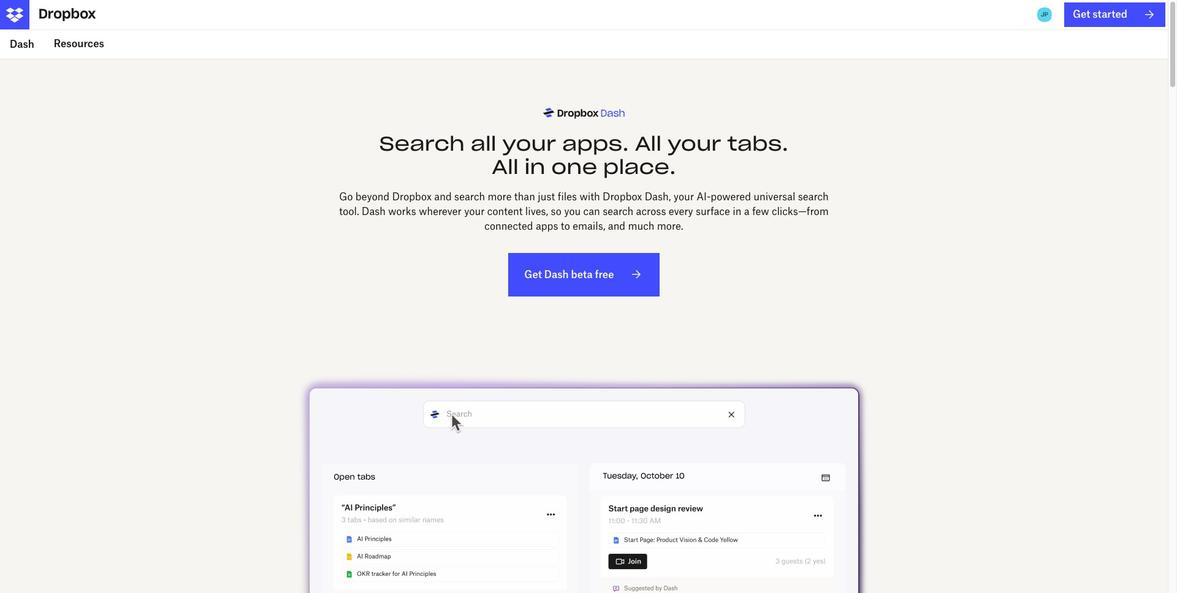 Task type: locate. For each thing, give the bounding box(es) containing it.
search
[[454, 191, 485, 203], [798, 191, 829, 203], [603, 205, 634, 218]]

0 horizontal spatial dash
[[10, 38, 34, 50]]

much
[[628, 220, 655, 232]]

get started
[[1073, 8, 1128, 20]]

beta
[[571, 268, 593, 281]]

powered
[[711, 191, 751, 203]]

get
[[1073, 8, 1090, 20], [524, 268, 542, 281]]

your left content
[[464, 205, 485, 218]]

1 dropbox from the left
[[392, 191, 432, 203]]

lives,
[[525, 205, 548, 218]]

your up every
[[674, 191, 694, 203]]

1 horizontal spatial get
[[1073, 8, 1090, 20]]

jp button
[[1035, 5, 1055, 25]]

get dash beta free link
[[509, 253, 660, 297]]

dash left beta
[[544, 268, 569, 281]]

free
[[595, 268, 614, 281]]

few
[[752, 205, 769, 218]]

a
[[744, 205, 750, 218]]

apps.
[[562, 131, 629, 156]]

go
[[339, 191, 353, 203]]

emails,
[[573, 220, 605, 232]]

get left started
[[1073, 8, 1090, 20]]

dash down beyond
[[362, 205, 386, 218]]

0 horizontal spatial get
[[524, 268, 542, 281]]

2 dropbox from the left
[[603, 191, 642, 203]]

dropbox up across
[[603, 191, 642, 203]]

0 horizontal spatial dropbox
[[392, 191, 432, 203]]

2 vertical spatial dash
[[544, 268, 569, 281]]

0 vertical spatial your
[[502, 131, 556, 156]]

get for get dash beta free
[[524, 268, 542, 281]]

1 horizontal spatial and
[[608, 220, 626, 232]]

and up 'wherever'
[[434, 191, 452, 203]]

apps
[[536, 220, 558, 232]]

1 horizontal spatial dash
[[362, 205, 386, 218]]

get started link
[[1064, 2, 1166, 27]]

across
[[636, 205, 666, 218]]

1 vertical spatial dash
[[362, 205, 386, 218]]

just
[[538, 191, 555, 203]]

more.
[[657, 220, 683, 232]]

1 horizontal spatial dropbox
[[603, 191, 642, 203]]

all
[[471, 131, 497, 156]]

search right 'can' at the top of the page
[[603, 205, 634, 218]]

2 horizontal spatial dash
[[544, 268, 569, 281]]

0 vertical spatial and
[[434, 191, 452, 203]]

0 vertical spatial get
[[1073, 8, 1090, 20]]

0 horizontal spatial search
[[454, 191, 485, 203]]

search up clicks—from
[[798, 191, 829, 203]]

search left more
[[454, 191, 485, 203]]

clicks—from
[[772, 205, 829, 218]]

your right all
[[502, 131, 556, 156]]

and left much
[[608, 220, 626, 232]]

get for get started
[[1073, 8, 1090, 20]]

dash inside go beyond dropbox and search more than just files with dropbox dash, your ai-powered universal search tool. dash works wherever your content lives, so you can search across every surface in a few clicks—from connected apps to emails, and much more.
[[362, 205, 386, 218]]

dropbox
[[392, 191, 432, 203], [603, 191, 642, 203]]

search
[[379, 131, 465, 156]]

your
[[502, 131, 556, 156], [674, 191, 694, 203], [464, 205, 485, 218]]

surface
[[696, 205, 730, 218]]

0 horizontal spatial your
[[464, 205, 485, 218]]

dropbox up works
[[392, 191, 432, 203]]

2 horizontal spatial search
[[798, 191, 829, 203]]

1 vertical spatial your
[[674, 191, 694, 203]]

and
[[434, 191, 452, 203], [608, 220, 626, 232]]

with
[[580, 191, 600, 203]]

get left beta
[[524, 268, 542, 281]]

1 vertical spatial get
[[524, 268, 542, 281]]

you
[[564, 205, 581, 218]]

dash
[[10, 38, 34, 50], [362, 205, 386, 218], [544, 268, 569, 281]]

universal
[[754, 191, 796, 203]]

1 horizontal spatial your
[[502, 131, 556, 156]]

dash inside get dash beta free link
[[544, 268, 569, 281]]

every
[[669, 205, 693, 218]]

dash left resources link on the top of page
[[10, 38, 34, 50]]

0 vertical spatial dash
[[10, 38, 34, 50]]



Task type: vqa. For each thing, say whether or not it's contained in the screenshot.
Dash to the middle
yes



Task type: describe. For each thing, give the bounding box(es) containing it.
dash,
[[645, 191, 671, 203]]

1 horizontal spatial search
[[603, 205, 634, 218]]

all your tabs.
[[635, 131, 789, 156]]

started
[[1093, 8, 1128, 20]]

jp
[[1041, 10, 1049, 18]]

0 horizontal spatial and
[[434, 191, 452, 203]]

1 vertical spatial and
[[608, 220, 626, 232]]

go beyond dropbox and search more than just files with dropbox dash, your ai-powered universal search tool. dash works wherever your content lives, so you can search across every surface in a few clicks—from connected apps to emails, and much more.
[[339, 191, 829, 232]]

can
[[583, 205, 600, 218]]

connected
[[485, 220, 533, 232]]

wherever
[[419, 205, 462, 218]]

tool.
[[339, 205, 359, 218]]

more
[[488, 191, 512, 203]]

all in one place.
[[492, 155, 676, 180]]

so
[[551, 205, 562, 218]]

2 horizontal spatial your
[[674, 191, 694, 203]]

ai-
[[697, 191, 711, 203]]

your inside search all your apps. all your tabs. all in one place.
[[502, 131, 556, 156]]

works
[[388, 205, 416, 218]]

dash inside dash link
[[10, 38, 34, 50]]

2 vertical spatial your
[[464, 205, 485, 218]]

resources link
[[44, 29, 114, 59]]

get dash beta free
[[524, 268, 614, 281]]

in
[[733, 205, 742, 218]]

content
[[487, 205, 523, 218]]

beyond
[[356, 191, 390, 203]]

files
[[558, 191, 577, 203]]

dropbox dash logo. image
[[330, 103, 838, 123]]

resources
[[54, 38, 104, 50]]

search all your apps. all your tabs. all in one place.
[[379, 131, 789, 180]]

dash link
[[0, 29, 44, 59]]

to
[[561, 220, 570, 232]]

than
[[514, 191, 535, 203]]



